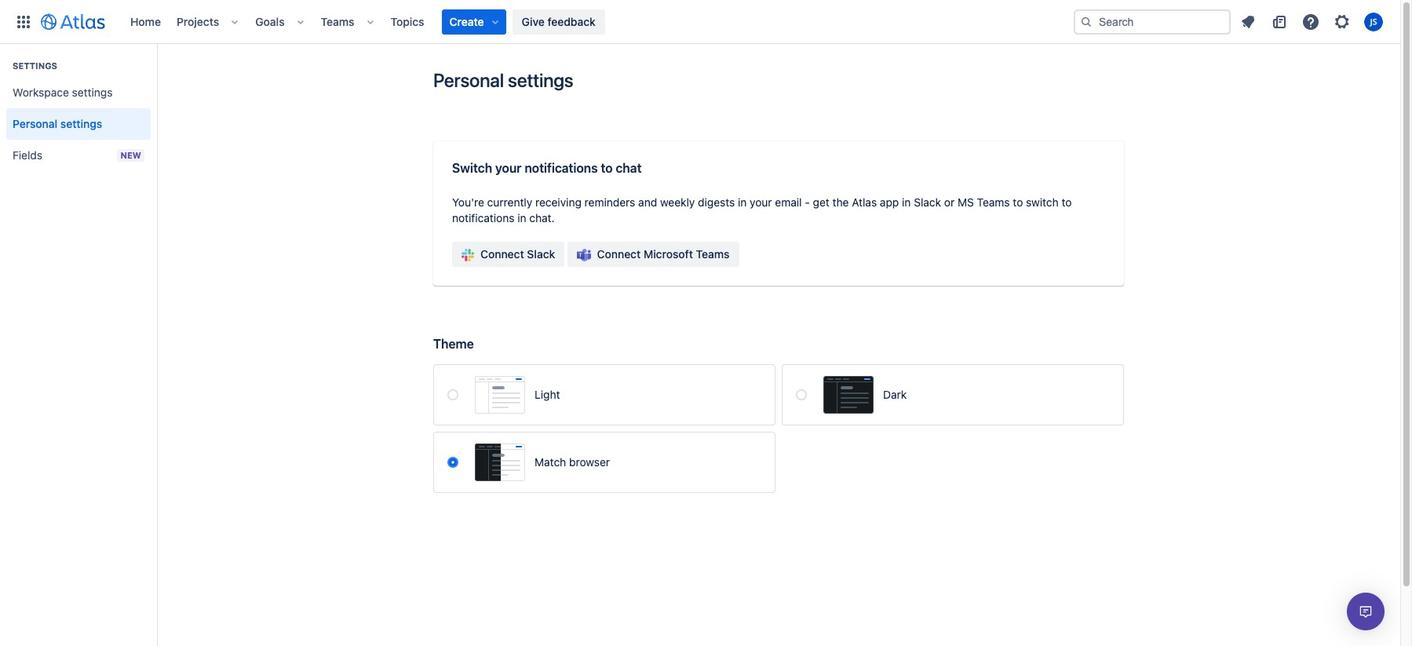 Task type: locate. For each thing, give the bounding box(es) containing it.
teams
[[321, 15, 354, 28], [977, 195, 1010, 209], [696, 247, 730, 261]]

microsoft teams image
[[577, 249, 591, 262]]

0 horizontal spatial connect
[[480, 247, 524, 261]]

personal settings down workspace settings
[[13, 117, 102, 130]]

1 vertical spatial your
[[750, 195, 772, 209]]

1 horizontal spatial teams
[[696, 247, 730, 261]]

1 horizontal spatial slack
[[914, 195, 941, 209]]

banner
[[0, 0, 1401, 44]]

personal
[[433, 69, 504, 91], [13, 117, 57, 130]]

atlas
[[852, 195, 877, 209]]

0 horizontal spatial personal settings
[[13, 117, 102, 130]]

1 vertical spatial teams
[[977, 195, 1010, 209]]

1 horizontal spatial notifications
[[525, 161, 598, 175]]

slack down chat. at top left
[[527, 247, 555, 261]]

give feedback
[[522, 15, 596, 28]]

in
[[738, 195, 747, 209], [902, 195, 911, 209], [518, 211, 526, 225]]

match
[[535, 455, 566, 469]]

1 vertical spatial slack
[[527, 247, 555, 261]]

settings
[[13, 60, 57, 71]]

personal settings down 'create' 'dropdown button'
[[433, 69, 573, 91]]

notifications up receiving
[[525, 161, 598, 175]]

settings inside 'personal settings' link
[[60, 117, 102, 130]]

give
[[522, 15, 545, 28]]

teams right ms
[[977, 195, 1010, 209]]

to left switch
[[1013, 195, 1023, 209]]

0 vertical spatial slack
[[914, 195, 941, 209]]

switch your notifications to chat
[[452, 161, 642, 175]]

give feedback button
[[512, 9, 605, 34]]

connect inside connect microsoft teams link
[[597, 247, 641, 261]]

in down currently
[[518, 211, 526, 225]]

help image
[[1302, 12, 1320, 31]]

1 horizontal spatial in
[[738, 195, 747, 209]]

projects
[[177, 15, 219, 28]]

microsoft
[[644, 247, 693, 261]]

topics link
[[386, 9, 429, 34]]

weekly
[[660, 195, 695, 209]]

0 horizontal spatial your
[[495, 161, 522, 175]]

to
[[601, 161, 613, 175], [1013, 195, 1023, 209], [1062, 195, 1072, 209]]

email
[[775, 195, 802, 209]]

0 vertical spatial personal settings
[[433, 69, 573, 91]]

teams right microsoft
[[696, 247, 730, 261]]

switch to... image
[[14, 12, 33, 31]]

chat.
[[529, 211, 555, 225]]

settings
[[508, 69, 573, 91], [72, 86, 113, 99], [60, 117, 102, 130]]

settings up 'personal settings' link
[[72, 86, 113, 99]]

settings inside workspace settings link
[[72, 86, 113, 99]]

new
[[120, 150, 141, 160]]

theme
[[433, 337, 474, 351]]

in right app
[[902, 195, 911, 209]]

fields
[[13, 148, 42, 162]]

dark
[[883, 388, 907, 401]]

1 horizontal spatial connect
[[597, 247, 641, 261]]

None radio
[[796, 389, 807, 400]]

home link
[[126, 9, 166, 34]]

to right switch
[[1062, 195, 1072, 209]]

slack
[[914, 195, 941, 209], [527, 247, 555, 261]]

your up currently
[[495, 161, 522, 175]]

slack left the or
[[914, 195, 941, 209]]

connect
[[480, 247, 524, 261], [597, 247, 641, 261]]

2 horizontal spatial teams
[[977, 195, 1010, 209]]

0 horizontal spatial to
[[601, 161, 613, 175]]

goals link
[[251, 9, 289, 34]]

personal down the workspace
[[13, 117, 57, 130]]

account image
[[1364, 12, 1383, 31]]

2 connect from the left
[[597, 247, 641, 261]]

connect right 'slack' 'image'
[[480, 247, 524, 261]]

goals
[[255, 15, 285, 28]]

0 horizontal spatial teams
[[321, 15, 354, 28]]

settings for workspace settings link
[[72, 86, 113, 99]]

group
[[6, 44, 151, 176]]

notifications
[[525, 161, 598, 175], [452, 211, 515, 225]]

personal settings link
[[6, 108, 151, 140]]

1 horizontal spatial your
[[750, 195, 772, 209]]

connect slack link
[[452, 242, 565, 267]]

1 connect from the left
[[480, 247, 524, 261]]

2 horizontal spatial in
[[902, 195, 911, 209]]

0 horizontal spatial personal
[[13, 117, 57, 130]]

2 horizontal spatial to
[[1062, 195, 1072, 209]]

in right digests
[[738, 195, 747, 209]]

settings down workspace settings link
[[60, 117, 102, 130]]

your
[[495, 161, 522, 175], [750, 195, 772, 209]]

digests
[[698, 195, 735, 209]]

teams right goals
[[321, 15, 354, 28]]

notifications down you're
[[452, 211, 515, 225]]

connect for connect microsoft teams
[[597, 247, 641, 261]]

0 vertical spatial notifications
[[525, 161, 598, 175]]

1 vertical spatial notifications
[[452, 211, 515, 225]]

to left the chat
[[601, 161, 613, 175]]

banner containing home
[[0, 0, 1401, 44]]

your inside you're currently receiving reminders and weekly digests in your email - get the atlas app in slack or ms teams to switch to notifications in chat.
[[750, 195, 772, 209]]

0 vertical spatial personal
[[433, 69, 504, 91]]

connect inside connect slack link
[[480, 247, 524, 261]]

0 horizontal spatial notifications
[[452, 211, 515, 225]]

connect microsoft teams
[[597, 247, 730, 261]]

personal settings
[[433, 69, 573, 91], [13, 117, 102, 130]]

your left email
[[750, 195, 772, 209]]

personal down 'create' 'dropdown button'
[[433, 69, 504, 91]]

0 vertical spatial teams
[[321, 15, 354, 28]]

workspace settings
[[13, 86, 113, 99]]

match browser
[[535, 455, 610, 469]]

-
[[805, 195, 810, 209]]

browser
[[569, 455, 610, 469]]

None radio
[[447, 389, 458, 400], [447, 457, 458, 468], [447, 389, 458, 400], [447, 457, 458, 468]]

connect right microsoft teams image
[[597, 247, 641, 261]]

top element
[[9, 0, 1074, 44]]



Task type: describe. For each thing, give the bounding box(es) containing it.
settings image
[[1333, 12, 1352, 31]]

get
[[813, 195, 830, 209]]

and
[[638, 195, 657, 209]]

feedback
[[548, 15, 596, 28]]

or
[[944, 195, 955, 209]]

the
[[833, 195, 849, 209]]

notifications image
[[1239, 12, 1258, 31]]

ms
[[958, 195, 974, 209]]

light image
[[475, 376, 525, 414]]

home
[[130, 15, 161, 28]]

teams inside you're currently receiving reminders and weekly digests in your email - get the atlas app in slack or ms teams to switch to notifications in chat.
[[977, 195, 1010, 209]]

open intercom messenger image
[[1357, 602, 1375, 621]]

connect slack
[[480, 247, 555, 261]]

switch
[[1026, 195, 1059, 209]]

0 horizontal spatial in
[[518, 211, 526, 225]]

connect for connect slack
[[480, 247, 524, 261]]

you're currently receiving reminders and weekly digests in your email - get the atlas app in slack or ms teams to switch to notifications in chat.
[[452, 195, 1072, 225]]

teams link
[[316, 9, 359, 34]]

you're
[[452, 195, 484, 209]]

projects link
[[172, 9, 224, 34]]

workspace settings link
[[6, 77, 151, 108]]

receiving
[[535, 195, 582, 209]]

1 vertical spatial personal settings
[[13, 117, 102, 130]]

1 horizontal spatial personal
[[433, 69, 504, 91]]

notifications inside you're currently receiving reminders and weekly digests in your email - get the atlas app in slack or ms teams to switch to notifications in chat.
[[452, 211, 515, 225]]

1 horizontal spatial personal settings
[[433, 69, 573, 91]]

switch
[[452, 161, 492, 175]]

reminders
[[585, 195, 635, 209]]

settings down top element
[[508, 69, 573, 91]]

workspace
[[13, 86, 69, 99]]

dark image
[[824, 376, 874, 414]]

search image
[[1080, 15, 1093, 28]]

group containing workspace settings
[[6, 44, 151, 176]]

currently
[[487, 195, 532, 209]]

create
[[449, 15, 484, 28]]

settings for 'personal settings' link
[[60, 117, 102, 130]]

connect microsoft teams link
[[568, 242, 739, 267]]

teams inside top element
[[321, 15, 354, 28]]

1 horizontal spatial to
[[1013, 195, 1023, 209]]

chat
[[616, 161, 642, 175]]

match browser image
[[475, 444, 525, 481]]

topics
[[391, 15, 424, 28]]

1 vertical spatial personal
[[13, 117, 57, 130]]

app
[[880, 195, 899, 209]]

slack image
[[462, 249, 474, 262]]

2 vertical spatial teams
[[696, 247, 730, 261]]

Search field
[[1074, 9, 1231, 34]]

light
[[535, 388, 560, 401]]

slack inside you're currently receiving reminders and weekly digests in your email - get the atlas app in slack or ms teams to switch to notifications in chat.
[[914, 195, 941, 209]]

0 vertical spatial your
[[495, 161, 522, 175]]

create button
[[442, 9, 506, 34]]

0 horizontal spatial slack
[[527, 247, 555, 261]]



